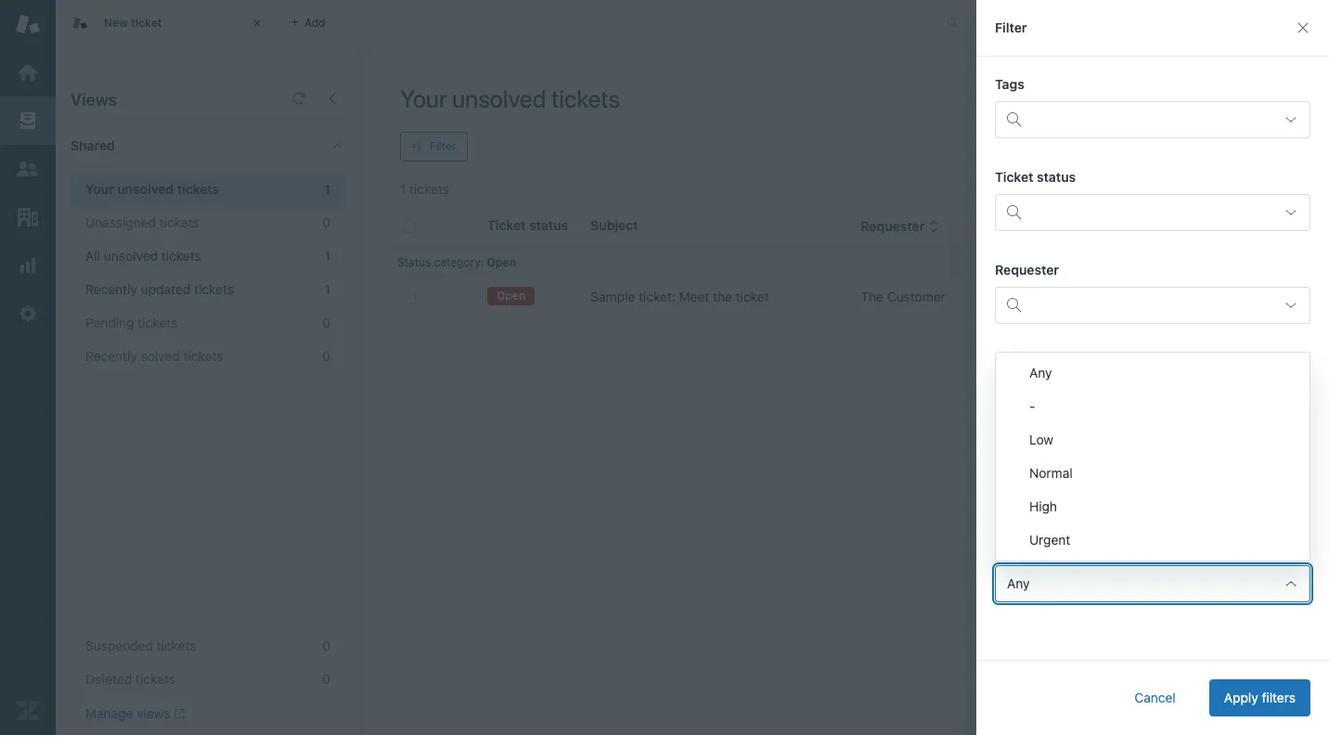 Task type: describe. For each thing, give the bounding box(es) containing it.
zendesk support image
[[16, 12, 40, 36]]

high
[[1029, 498, 1057, 514]]

tags
[[995, 76, 1024, 92]]

shared button
[[56, 118, 313, 174]]

(opens in a new tab) image
[[170, 708, 185, 720]]

deleted
[[85, 671, 132, 687]]

any for priority list box
[[1029, 365, 1052, 381]]

customer
[[887, 289, 946, 304]]

sample
[[590, 289, 635, 304]]

low option
[[996, 423, 1310, 457]]

play button
[[1213, 84, 1292, 121]]

new ticket
[[104, 16, 162, 30]]

views
[[71, 90, 117, 110]]

1 horizontal spatial ticket
[[736, 289, 769, 304]]

1 for recently updated tickets
[[325, 281, 330, 297]]

pending
[[85, 315, 134, 330]]

0 for suspended tickets
[[322, 638, 330, 653]]

manage views link
[[85, 705, 185, 722]]

cancel
[[1135, 690, 1176, 705]]

deleted tickets
[[85, 671, 175, 687]]

shared heading
[[56, 118, 362, 174]]

urgent option
[[996, 523, 1310, 557]]

request
[[995, 355, 1046, 370]]

unassigned
[[85, 214, 156, 230]]

views image
[[16, 109, 40, 133]]

recently for recently solved tickets
[[85, 348, 137, 364]]

filter inside button
[[430, 139, 456, 153]]

collapse views pane image
[[325, 91, 340, 106]]

-
[[1029, 398, 1035, 414]]

Any field
[[995, 565, 1311, 602]]

0 for recently solved tickets
[[322, 348, 330, 364]]

1 for your unsolved tickets
[[324, 181, 330, 197]]

ticket:
[[639, 289, 676, 304]]

play
[[1251, 94, 1276, 110]]

0 vertical spatial open
[[487, 255, 516, 269]]

suspended
[[85, 638, 153, 653]]

priority inside "button"
[[1215, 218, 1261, 234]]

ticket status element
[[995, 194, 1311, 231]]

tabs tab list
[[56, 0, 927, 46]]

0 for deleted tickets
[[322, 671, 330, 687]]

recently updated tickets
[[85, 281, 234, 297]]

sample ticket: meet the ticket link
[[590, 288, 769, 306]]

type inside filter dialog
[[995, 447, 1026, 463]]

unassigned tickets
[[85, 214, 199, 230]]

0 vertical spatial unsolved
[[452, 84, 546, 112]]

shared
[[71, 137, 115, 153]]

conversations button
[[980, 8, 1118, 38]]

priority list box
[[995, 352, 1311, 562]]

apply filters
[[1224, 690, 1296, 705]]

new ticket tab
[[56, 0, 278, 46]]

filters
[[1262, 690, 1296, 705]]

normal option
[[996, 457, 1310, 490]]

cancel button
[[1120, 679, 1191, 717]]

close image
[[248, 14, 266, 32]]

manage views
[[85, 705, 170, 721]]

row containing sample ticket: meet the ticket
[[386, 278, 1315, 316]]

1 horizontal spatial your unsolved tickets
[[400, 84, 620, 112]]

sample ticket: meet the ticket
[[590, 289, 769, 304]]

date
[[1050, 355, 1078, 370]]

subject
[[590, 217, 638, 233]]

status
[[397, 255, 431, 269]]

manage
[[85, 705, 133, 721]]

filter inside dialog
[[995, 19, 1027, 35]]

ticket inside new ticket tab
[[131, 16, 162, 30]]

type button
[[1120, 218, 1166, 235]]

1 vertical spatial unsolved
[[117, 181, 174, 197]]



Task type: locate. For each thing, give the bounding box(es) containing it.
1 vertical spatial type
[[995, 447, 1026, 463]]

low
[[1029, 432, 1053, 447]]

any down urgent
[[1007, 575, 1030, 591]]

1 0 from the top
[[322, 214, 330, 230]]

1 vertical spatial requester
[[995, 262, 1059, 278]]

1 vertical spatial open
[[497, 289, 526, 303]]

recently down 'pending'
[[85, 348, 137, 364]]

0 horizontal spatial type
[[995, 447, 1026, 463]]

requester button
[[861, 218, 940, 235]]

1 1 from the top
[[324, 181, 330, 197]]

0
[[322, 214, 330, 230], [322, 315, 330, 330], [322, 348, 330, 364], [322, 638, 330, 653], [322, 671, 330, 687]]

2 vertical spatial unsolved
[[104, 248, 158, 264]]

any up -
[[1029, 365, 1052, 381]]

ticket right new
[[131, 16, 162, 30]]

filter dialog
[[976, 0, 1329, 735]]

unsolved
[[452, 84, 546, 112], [117, 181, 174, 197], [104, 248, 158, 264]]

1 vertical spatial ticket
[[736, 289, 769, 304]]

unsolved down "tabs" tab list
[[452, 84, 546, 112]]

high option
[[996, 490, 1310, 523]]

the
[[861, 289, 884, 304]]

0 vertical spatial your unsolved tickets
[[400, 84, 620, 112]]

1 vertical spatial your
[[85, 181, 114, 197]]

0 vertical spatial your
[[400, 84, 447, 112]]

0 vertical spatial recently
[[85, 281, 137, 297]]

open right category:
[[487, 255, 516, 269]]

1 horizontal spatial type
[[1120, 218, 1151, 234]]

any
[[1029, 365, 1052, 381], [1007, 575, 1030, 591]]

0 vertical spatial priority
[[1215, 218, 1261, 234]]

unsolved down unassigned
[[104, 248, 158, 264]]

1 vertical spatial 1
[[325, 248, 330, 264]]

updated
[[141, 281, 191, 297]]

1 horizontal spatial filter
[[995, 19, 1027, 35]]

close drawer image
[[1296, 20, 1311, 35]]

1 vertical spatial filter
[[430, 139, 456, 153]]

requested
[[1005, 218, 1072, 234]]

get started image
[[16, 60, 40, 84]]

1 horizontal spatial priority
[[1215, 218, 1261, 234]]

recently solved tickets
[[85, 348, 223, 364]]

normal
[[1029, 465, 1073, 481]]

apply
[[1224, 690, 1258, 705]]

requester up 26
[[995, 262, 1059, 278]]

pending tickets
[[85, 315, 177, 330]]

0 vertical spatial filter
[[995, 19, 1027, 35]]

the
[[713, 289, 732, 304]]

requester
[[861, 218, 925, 234], [995, 262, 1059, 278]]

4 0 from the top
[[322, 638, 330, 653]]

0 horizontal spatial requester
[[861, 218, 925, 234]]

Tags field
[[1031, 105, 1271, 135]]

3 1 from the top
[[325, 281, 330, 297]]

0 vertical spatial ticket
[[131, 16, 162, 30]]

5 0 from the top
[[322, 671, 330, 687]]

filter
[[995, 19, 1027, 35], [430, 139, 456, 153]]

row
[[386, 278, 1315, 316]]

any for any field
[[1007, 575, 1030, 591]]

your unsolved tickets down "tabs" tab list
[[400, 84, 620, 112]]

recently
[[85, 281, 137, 297], [85, 348, 137, 364]]

suspended tickets
[[85, 638, 196, 653]]

type up requester element
[[1120, 218, 1151, 234]]

your up unassigned
[[85, 181, 114, 197]]

26
[[1005, 289, 1021, 304]]

requester element
[[995, 287, 1311, 324]]

type inside button
[[1120, 218, 1151, 234]]

1 vertical spatial priority
[[995, 540, 1041, 556]]

open down status category: open
[[497, 289, 526, 303]]

2 recently from the top
[[85, 348, 137, 364]]

any inside field
[[1007, 575, 1030, 591]]

admin image
[[16, 302, 40, 326]]

1 vertical spatial any
[[1007, 575, 1030, 591]]

0 for pending tickets
[[322, 315, 330, 330]]

filter button
[[400, 132, 467, 162]]

recently up 'pending'
[[85, 281, 137, 297]]

reporting image
[[16, 253, 40, 278]]

tickets
[[551, 84, 620, 112], [177, 181, 219, 197], [159, 214, 199, 230], [161, 248, 201, 264], [194, 281, 234, 297], [138, 315, 177, 330], [183, 348, 223, 364], [157, 638, 196, 653], [136, 671, 175, 687]]

1 vertical spatial recently
[[85, 348, 137, 364]]

unsolved up unassigned tickets
[[117, 181, 174, 197]]

2 vertical spatial 1
[[325, 281, 330, 297]]

conversations
[[1000, 15, 1075, 29]]

urgent
[[1029, 532, 1070, 548]]

- low
[[1029, 398, 1053, 447]]

0 horizontal spatial ticket
[[131, 16, 162, 30]]

meet
[[679, 289, 709, 304]]

0 horizontal spatial your unsolved tickets
[[85, 181, 219, 197]]

your unsolved tickets up unassigned tickets
[[85, 181, 219, 197]]

priority button
[[1215, 218, 1275, 235]]

0 horizontal spatial priority
[[995, 540, 1041, 556]]

1 horizontal spatial your
[[400, 84, 447, 112]]

0 horizontal spatial your
[[85, 181, 114, 197]]

priority
[[1215, 218, 1261, 234], [995, 540, 1041, 556]]

open
[[487, 255, 516, 269], [497, 289, 526, 303]]

new
[[104, 16, 128, 30]]

status
[[1037, 169, 1076, 185]]

recently for recently updated tickets
[[85, 281, 137, 297]]

tags element
[[995, 101, 1311, 138]]

apply filters button
[[1209, 679, 1311, 717]]

minutes
[[1024, 289, 1072, 304]]

all
[[85, 248, 100, 264]]

refresh views pane image
[[291, 91, 306, 106]]

type left 'low'
[[995, 447, 1026, 463]]

organizations image
[[16, 205, 40, 229]]

priority inside filter dialog
[[995, 540, 1041, 556]]

1 horizontal spatial requester
[[995, 262, 1059, 278]]

1 vertical spatial your unsolved tickets
[[85, 181, 219, 197]]

1
[[324, 181, 330, 197], [325, 248, 330, 264], [325, 281, 330, 297]]

0 vertical spatial type
[[1120, 218, 1151, 234]]

26 minutes ago
[[1005, 289, 1098, 304]]

1 recently from the top
[[85, 281, 137, 297]]

request date
[[995, 355, 1078, 370]]

- option
[[996, 390, 1310, 423]]

main element
[[0, 0, 56, 735]]

any inside option
[[1029, 365, 1052, 381]]

2 0 from the top
[[322, 315, 330, 330]]

ago
[[1075, 289, 1098, 304]]

views
[[137, 705, 170, 721]]

ticket
[[131, 16, 162, 30], [736, 289, 769, 304]]

your unsolved tickets
[[400, 84, 620, 112], [85, 181, 219, 197]]

customers image
[[16, 157, 40, 181]]

all unsolved tickets
[[85, 248, 201, 264]]

3 0 from the top
[[322, 348, 330, 364]]

0 vertical spatial requester
[[861, 218, 925, 234]]

your up filter button
[[400, 84, 447, 112]]

requester inside filter dialog
[[995, 262, 1059, 278]]

requester inside button
[[861, 218, 925, 234]]

category:
[[434, 255, 484, 269]]

zendesk image
[[16, 699, 40, 723]]

any option
[[996, 356, 1310, 390]]

requested button
[[1005, 218, 1087, 235]]

type
[[1120, 218, 1151, 234], [995, 447, 1026, 463]]

ticket right the
[[736, 289, 769, 304]]

None field
[[995, 380, 1311, 417], [995, 472, 1311, 510], [995, 380, 1311, 417], [995, 472, 1311, 510]]

0 horizontal spatial filter
[[430, 139, 456, 153]]

your
[[400, 84, 447, 112], [85, 181, 114, 197]]

the customer
[[861, 289, 946, 304]]

requester up the customer
[[861, 218, 925, 234]]

0 vertical spatial any
[[1029, 365, 1052, 381]]

ticket status
[[995, 169, 1076, 185]]

ticket
[[995, 169, 1033, 185]]

0 vertical spatial 1
[[324, 181, 330, 197]]

status category: open
[[397, 255, 516, 269]]

solved
[[141, 348, 180, 364]]

1 for all unsolved tickets
[[325, 248, 330, 264]]

0 for unassigned tickets
[[322, 214, 330, 230]]

2 1 from the top
[[325, 248, 330, 264]]



Task type: vqa. For each thing, say whether or not it's contained in the screenshot.
'New' in New Ticket tab
no



